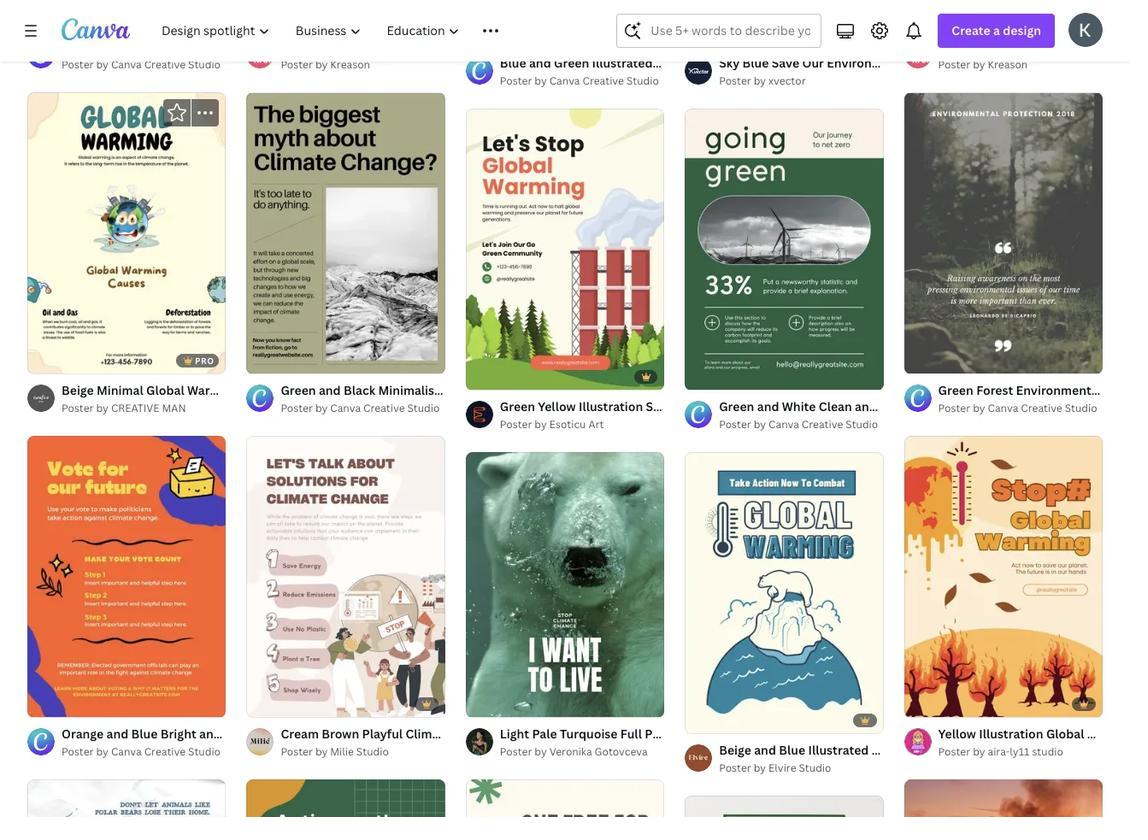 Task type: vqa. For each thing, say whether or not it's contained in the screenshot.
leftmost 'Yellow'
yes



Task type: describe. For each thing, give the bounding box(es) containing it.
esoticu
[[549, 417, 586, 432]]

studio inside cream brown playful climate change solutions poster poster by milie studio
[[356, 745, 389, 759]]

prote
[[1105, 382, 1130, 398]]

kreason inside green brown modern illustrated a poster by kreason
[[988, 58, 1028, 72]]

green for green brown modern illustrated a
[[938, 39, 974, 55]]

xvector
[[769, 74, 806, 88]]

poster by elvire studio link
[[719, 760, 884, 777]]

yellow illustration global warmin link
[[938, 725, 1130, 744]]

beige minimal global warming poster link
[[62, 381, 279, 400]]

green forest environmental protection poster image
[[904, 93, 1103, 374]]

Search search field
[[651, 15, 811, 47]]

poster by aira-ly11 studio link
[[938, 744, 1103, 761]]

yellow inside green yellow illustration stop global warming poster poster by esoticu art
[[538, 398, 576, 415]]

poster by canva creative studio link for orange and blue bright and bold voting green climate change poster image
[[62, 744, 226, 761]]

sky blue save our environment climate change donation poster image
[[685, 0, 884, 46]]

pro
[[195, 355, 214, 367]]

poster inside green forest environmental prote poster by canva creative studio
[[938, 401, 970, 416]]

brown green modern illustration climate change poster image
[[466, 780, 664, 817]]

green forest environmental prote link
[[938, 381, 1130, 400]]

blue and green illustrated environmental protection poster image
[[466, 0, 664, 46]]

illustration for yellow
[[979, 726, 1043, 742]]

illustration for green
[[100, 39, 164, 55]]

poster by canva creative studio for green and white clean and corporate business fighting climate change  climate change poster image
[[719, 417, 878, 432]]

beige and blue illustrated global warming poster link
[[719, 741, 1005, 760]]

solutions
[[500, 726, 555, 742]]

poster by canva creative studio for green and black minimalist monotone facts vs fiction climate change poster image
[[281, 401, 440, 416]]

forest
[[976, 382, 1013, 398]]

a
[[993, 22, 1000, 38]]

stop
[[646, 398, 673, 415]]

create
[[952, 22, 991, 38]]

minimal
[[97, 382, 143, 398]]

creative inside green illustration environmental protection poster poster by canva creative studio
[[144, 58, 186, 72]]

global inside yellow illustration global warmin poster by aira-ly11 studio
[[1046, 726, 1084, 742]]

beige and blue illustrated global warming poster poster by elvire studio
[[719, 742, 1005, 775]]

poster inside yellow illustration global warmin poster by aira-ly11 studio
[[938, 745, 970, 759]]

environmental for forest
[[1016, 382, 1102, 398]]

by inside beige and blue illustrated global warming poster poster by elvire studio
[[754, 761, 766, 775]]

poster inside 'link'
[[500, 744, 532, 759]]

reduce your carbon footprint educational poster green white illustrated style image
[[685, 796, 884, 817]]

poster by xvector link
[[719, 73, 884, 90]]

kendall parks image
[[1069, 13, 1103, 47]]

beige for beige and blue illustrated global warming poster
[[719, 742, 751, 758]]

poster by kreason
[[281, 58, 370, 72]]

green and black minimalist monotone facts vs fiction climate change poster image
[[247, 93, 445, 374]]

by inside cream brown playful climate change solutions poster poster by milie studio
[[315, 745, 328, 759]]

climate
[[406, 726, 451, 742]]

illustrated for a
[[1065, 39, 1126, 55]]

poster by creative man link
[[62, 400, 226, 417]]

green yellow illustration stop global warming poster poster by esoticu art
[[500, 398, 809, 432]]

studio inside green illustration environmental protection poster poster by canva creative studio
[[188, 58, 221, 72]]

blue
[[779, 742, 805, 758]]

milie
[[330, 745, 354, 759]]

elvire
[[769, 761, 796, 775]]

warming inside beige minimal global warming poster poster by creative man
[[187, 382, 239, 398]]

poster by xvector
[[719, 74, 806, 88]]

man
[[162, 401, 186, 416]]

illustration inside green yellow illustration stop global warming poster poster by esoticu art
[[579, 398, 643, 415]]

green brown modern illustrated a link
[[938, 38, 1130, 57]]

by inside yellow illustration global warmin poster by aira-ly11 studio
[[973, 745, 985, 759]]

creative
[[111, 401, 160, 416]]

green for green forest environmental prote
[[938, 382, 974, 398]]

by inside green yellow illustration stop global warming poster poster by esoticu art
[[535, 417, 547, 432]]

warmin
[[1087, 726, 1130, 742]]

global inside green yellow illustration stop global warming poster poster by esoticu art
[[676, 398, 714, 415]]

create a design
[[952, 22, 1041, 38]]

canva inside green illustration environmental protection poster poster by canva creative studio
[[111, 58, 142, 72]]



Task type: locate. For each thing, give the bounding box(es) containing it.
0 horizontal spatial illustration
[[100, 39, 164, 55]]

warming inside green yellow illustration stop global warming poster poster by esoticu art
[[717, 398, 769, 415]]

warming for beige
[[913, 742, 964, 758]]

1 poster by kreason link from the left
[[281, 57, 445, 74]]

1 horizontal spatial beige
[[719, 742, 751, 758]]

light pale turquoise full photo minimalist climate change poster image
[[466, 452, 664, 717]]

green inside green forest environmental prote poster by canva creative studio
[[938, 382, 974, 398]]

1 vertical spatial environmental
[[1016, 382, 1102, 398]]

0 horizontal spatial beige
[[62, 382, 94, 398]]

gotovceva
[[595, 744, 648, 759]]

warming down pro at the left top
[[187, 382, 239, 398]]

design
[[1003, 22, 1041, 38]]

poster inside green brown modern illustrated a poster by kreason
[[938, 58, 970, 72]]

studio inside green forest environmental prote poster by canva creative studio
[[1065, 401, 1097, 416]]

1 horizontal spatial kreason
[[988, 58, 1028, 72]]

by inside 'link'
[[535, 744, 547, 759]]

illustrated
[[1065, 39, 1126, 55], [808, 742, 869, 758]]

cream brown playful climate change solutions poster image
[[247, 436, 445, 717]]

1 vertical spatial illustrated
[[808, 742, 869, 758]]

environmental for illustration
[[167, 39, 253, 55]]

0 vertical spatial environmental
[[167, 39, 253, 55]]

poster by kreason link down the blue orange colorful illustrated save planet with reduce reuse recycle poster image
[[281, 57, 445, 74]]

1 horizontal spatial environmental
[[1016, 382, 1102, 398]]

kreason down the blue orange colorful illustrated save planet with reduce reuse recycle poster image
[[330, 58, 370, 72]]

cream brown playful climate change solutions poster poster by milie studio
[[281, 726, 596, 759]]

poster by veronika gotovceva
[[500, 744, 648, 759]]

environmental
[[167, 39, 253, 55], [1016, 382, 1102, 398]]

illustration up ly11
[[979, 726, 1043, 742]]

poster by canva creative studio link for green and black minimalist monotone facts vs fiction climate change poster image
[[281, 400, 445, 417]]

by inside green forest environmental prote poster by canva creative studio
[[973, 401, 985, 416]]

beige left minimal
[[62, 382, 94, 398]]

canva inside green forest environmental prote poster by canva creative studio
[[988, 401, 1018, 416]]

poster by esoticu art link
[[500, 416, 664, 433]]

change
[[453, 726, 497, 742]]

2 vertical spatial illustration
[[979, 726, 1043, 742]]

brown
[[976, 39, 1014, 55], [322, 726, 359, 742]]

poster by canva creative studio for orange and blue bright and bold voting green climate change poster image
[[62, 744, 221, 759]]

beige minimal global warming poster image
[[27, 93, 226, 374]]

ly11
[[1010, 745, 1030, 759]]

studio inside beige and blue illustrated global warming poster poster by elvire studio
[[799, 761, 831, 775]]

beige for beige minimal global warming poster
[[62, 382, 94, 398]]

green for green illustration environmental protection poster
[[62, 39, 97, 55]]

None search field
[[617, 14, 822, 48]]

green yellow illustration stop global warming poster link
[[500, 398, 809, 416]]

veronika
[[549, 744, 592, 759]]

warming right stop
[[717, 398, 769, 415]]

brown inside green brown modern illustrated a poster by kreason
[[976, 39, 1014, 55]]

a
[[1129, 39, 1130, 55]]

2 horizontal spatial illustration
[[979, 726, 1043, 742]]

1 horizontal spatial warming
[[717, 398, 769, 415]]

brown down 'create a design' on the top right
[[976, 39, 1014, 55]]

studio
[[188, 58, 221, 72], [627, 74, 659, 88], [407, 401, 440, 416], [1065, 401, 1097, 416], [846, 417, 878, 432], [188, 744, 221, 759], [356, 745, 389, 759], [799, 761, 831, 775]]

beige left and
[[719, 742, 751, 758]]

1 horizontal spatial illustration
[[579, 398, 643, 415]]

illustration down green illustration environmental protection poster image
[[100, 39, 164, 55]]

creative
[[144, 58, 186, 72], [583, 74, 624, 88], [363, 401, 405, 416], [1021, 401, 1062, 416], [802, 417, 843, 432], [144, 744, 186, 759]]

1 horizontal spatial poster by kreason link
[[938, 57, 1103, 74]]

beige inside beige minimal global warming poster poster by creative man
[[62, 382, 94, 398]]

beige
[[62, 382, 94, 398], [719, 742, 751, 758]]

green illustration environmental protection poster image
[[27, 0, 226, 30]]

green brown modern illustrated a poster by kreason
[[938, 39, 1130, 72]]

warming
[[187, 382, 239, 398], [717, 398, 769, 415], [913, 742, 964, 758]]

yellow illustration global warmin poster by aira-ly11 studio
[[938, 726, 1130, 759]]

1 kreason from the left
[[330, 58, 370, 72]]

1 vertical spatial yellow
[[938, 726, 976, 742]]

green brown modern illustrated agriculture plan poster image
[[904, 0, 1103, 30]]

poster by canva creative studio link for the green forest environmental protection poster image at the right of the page
[[938, 400, 1103, 417]]

global
[[146, 382, 184, 398], [676, 398, 714, 415], [1046, 726, 1084, 742], [872, 742, 910, 758]]

green inside green illustration environmental protection poster poster by canva creative studio
[[62, 39, 97, 55]]

poster by canva creative studio
[[500, 74, 659, 88], [281, 401, 440, 416], [719, 417, 878, 432], [62, 744, 221, 759]]

canva
[[111, 58, 142, 72], [549, 74, 580, 88], [330, 401, 361, 416], [988, 401, 1018, 416], [769, 417, 799, 432], [111, 744, 142, 759]]

aira-
[[988, 745, 1010, 759]]

and
[[754, 742, 776, 758]]

green and white clean and corporate business fighting climate change  climate change poster image
[[685, 109, 884, 390]]

environmental inside green forest environmental prote poster by canva creative studio
[[1016, 382, 1102, 398]]

poster by kreason link
[[281, 57, 445, 74], [938, 57, 1103, 74]]

beige inside beige and blue illustrated global warming poster poster by elvire studio
[[719, 742, 751, 758]]

green illustration environmental protection poster poster by canva creative studio
[[62, 39, 358, 72]]

green left forest
[[938, 382, 974, 398]]

kreason
[[330, 58, 370, 72], [988, 58, 1028, 72]]

by inside green brown modern illustrated a poster by kreason
[[973, 58, 985, 72]]

create a design button
[[938, 14, 1055, 48]]

0 horizontal spatial environmental
[[167, 39, 253, 55]]

playful
[[362, 726, 403, 742]]

green forest environmental prote poster by canva creative studio
[[938, 382, 1130, 416]]

yellow inside yellow illustration global warmin poster by aira-ly11 studio
[[938, 726, 976, 742]]

illustration up art at the right of the page
[[579, 398, 643, 415]]

1 vertical spatial brown
[[322, 726, 359, 742]]

0 vertical spatial brown
[[976, 39, 1014, 55]]

green inside green yellow illustration stop global warming poster poster by esoticu art
[[500, 398, 535, 415]]

by
[[96, 58, 109, 72], [315, 58, 328, 72], [973, 58, 985, 72], [535, 74, 547, 88], [754, 74, 766, 88], [96, 401, 109, 416], [315, 401, 328, 416], [973, 401, 985, 416], [535, 417, 547, 432], [754, 417, 766, 432], [96, 744, 109, 759], [535, 744, 547, 759], [315, 745, 328, 759], [973, 745, 985, 759], [754, 761, 766, 775]]

yellow up esoticu
[[538, 398, 576, 415]]

brown up milie at bottom
[[322, 726, 359, 742]]

0 vertical spatial illustration
[[100, 39, 164, 55]]

global inside beige and blue illustrated global warming poster poster by elvire studio
[[872, 742, 910, 758]]

environmental inside green illustration environmental protection poster poster by canva creative studio
[[167, 39, 253, 55]]

illustrated for global
[[808, 742, 869, 758]]

1 horizontal spatial illustrated
[[1065, 39, 1126, 55]]

orange and blue bright and bold voting green climate change poster image
[[27, 436, 226, 717]]

0 vertical spatial beige
[[62, 382, 94, 398]]

0 horizontal spatial yellow
[[538, 398, 576, 415]]

2 kreason from the left
[[988, 58, 1028, 72]]

environmental left protection
[[167, 39, 253, 55]]

yellow
[[538, 398, 576, 415], [938, 726, 976, 742]]

0 vertical spatial illustrated
[[1065, 39, 1126, 55]]

brown for cream
[[322, 726, 359, 742]]

warming inside beige and blue illustrated global warming poster poster by elvire studio
[[913, 742, 964, 758]]

art
[[588, 417, 604, 432]]

illustration
[[100, 39, 164, 55], [579, 398, 643, 415], [979, 726, 1043, 742]]

global inside beige minimal global warming poster poster by creative man
[[146, 382, 184, 398]]

cream
[[281, 726, 319, 742]]

0 horizontal spatial poster by kreason link
[[281, 57, 445, 74]]

warming for green
[[717, 398, 769, 415]]

green for green yellow illustration stop global warming poster
[[500, 398, 535, 415]]

brown inside cream brown playful climate change solutions poster poster by milie studio
[[322, 726, 359, 742]]

creative inside green forest environmental prote poster by canva creative studio
[[1021, 401, 1062, 416]]

poster by milie studio link
[[281, 744, 445, 761]]

by inside beige minimal global warming poster poster by creative man
[[96, 401, 109, 416]]

0 horizontal spatial illustrated
[[808, 742, 869, 758]]

brown for green
[[976, 39, 1014, 55]]

poster by canva creative studio link for green and white clean and corporate business fighting climate change  climate change poster image
[[719, 416, 884, 433]]

1 vertical spatial illustration
[[579, 398, 643, 415]]

modern
[[1017, 39, 1062, 55]]

0 horizontal spatial kreason
[[330, 58, 370, 72]]

green
[[62, 39, 97, 55], [938, 39, 974, 55], [938, 382, 974, 398], [500, 398, 535, 415]]

beige and blue illustrated global warming poster image
[[685, 452, 884, 733]]

0 horizontal spatial brown
[[322, 726, 359, 742]]

illustrated inside green brown modern illustrated a poster by kreason
[[1065, 39, 1126, 55]]

illustrated left a
[[1065, 39, 1126, 55]]

poster
[[320, 39, 358, 55], [62, 58, 94, 72], [281, 58, 313, 72], [938, 58, 970, 72], [500, 74, 532, 88], [719, 74, 751, 88], [241, 382, 279, 398], [771, 398, 809, 415], [62, 401, 94, 416], [281, 401, 313, 416], [938, 401, 970, 416], [500, 417, 532, 432], [719, 417, 751, 432], [558, 726, 596, 742], [967, 742, 1005, 758], [62, 744, 94, 759], [500, 744, 532, 759], [281, 745, 313, 759], [938, 745, 970, 759], [719, 761, 751, 775]]

poster by veronika gotovceva link
[[500, 744, 664, 761]]

green modern illustrated action on climate crisis poster image
[[247, 780, 445, 817]]

white blue and black scrapbook climate change poster image
[[27, 780, 226, 817]]

2 poster by kreason link from the left
[[938, 57, 1103, 74]]

green yellow illustration stop global warming poster image
[[466, 109, 664, 390]]

illustrated up poster by elvire studio link
[[808, 742, 869, 758]]

blue orange colorful illustrated save planet with reduce reuse recycle poster image
[[247, 0, 445, 30]]

0 horizontal spatial warming
[[187, 382, 239, 398]]

beige minimal global warming poster poster by creative man
[[62, 382, 279, 416]]

1 vertical spatial beige
[[719, 742, 751, 758]]

orange and black realistic global warming natural disaster landscape classroom poster image
[[904, 780, 1103, 817]]

2 horizontal spatial warming
[[913, 742, 964, 758]]

by inside green illustration environmental protection poster poster by canva creative studio
[[96, 58, 109, 72]]

1 horizontal spatial brown
[[976, 39, 1014, 55]]

yellow up 'poster by aira-ly11 studio' link
[[938, 726, 976, 742]]

yellow illustration global warming science poster image
[[904, 436, 1103, 717]]

kreason down green brown modern illustrated a link
[[988, 58, 1028, 72]]

studio
[[1032, 745, 1063, 759]]

0 vertical spatial yellow
[[538, 398, 576, 415]]

green illustration environmental protection poster link
[[62, 38, 358, 57]]

poster by canva creative studio link
[[62, 57, 226, 74], [500, 73, 664, 90], [281, 400, 445, 417], [938, 400, 1103, 417], [719, 416, 884, 433], [62, 744, 226, 761]]

green down green illustration environmental protection poster image
[[62, 39, 97, 55]]

green down create
[[938, 39, 974, 55]]

protection
[[256, 39, 317, 55]]

poster by kreason link down modern
[[938, 57, 1103, 74]]

green up poster by esoticu art link
[[500, 398, 535, 415]]

1 horizontal spatial yellow
[[938, 726, 976, 742]]

green inside green brown modern illustrated a poster by kreason
[[938, 39, 974, 55]]

illustration inside green illustration environmental protection poster poster by canva creative studio
[[100, 39, 164, 55]]

illustration inside yellow illustration global warmin poster by aira-ly11 studio
[[979, 726, 1043, 742]]

top level navigation element
[[150, 14, 576, 48], [150, 14, 576, 48]]

environmental left prote
[[1016, 382, 1102, 398]]

warming left aira-
[[913, 742, 964, 758]]

illustrated inside beige and blue illustrated global warming poster poster by elvire studio
[[808, 742, 869, 758]]

cream brown playful climate change solutions poster link
[[281, 725, 596, 744]]



